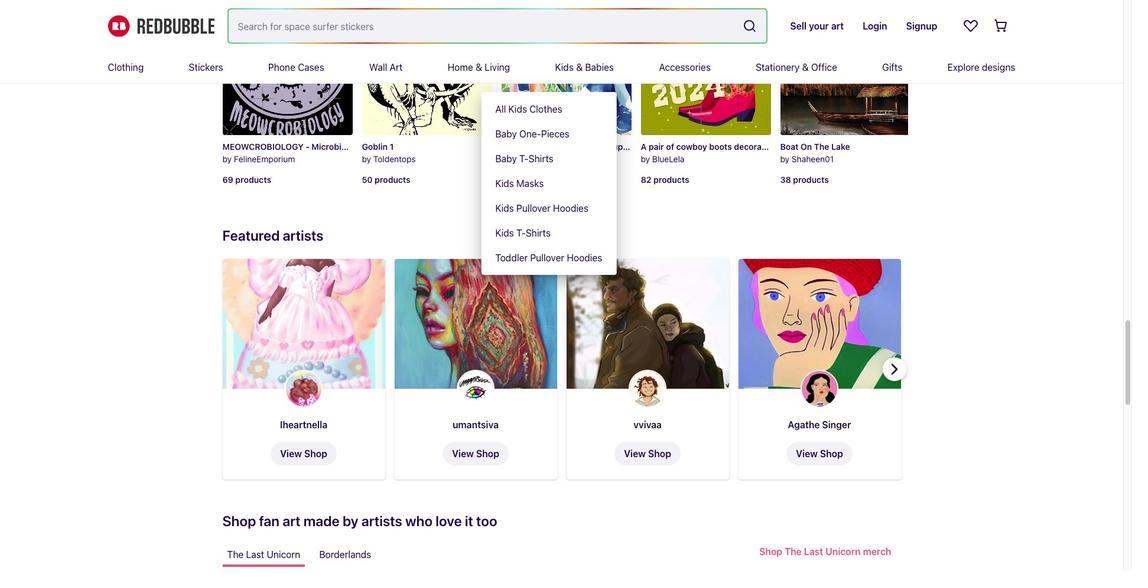 Task type: vqa. For each thing, say whether or not it's contained in the screenshot.
MEOWCROBIOLOGY - Microbiology cats by FelineEmporium
yes



Task type: describe. For each thing, give the bounding box(es) containing it.
t- for baby
[[519, 154, 529, 164]]

products for 50 products
[[375, 175, 411, 185]]

one-
[[519, 129, 541, 139]]

felineemporium
[[234, 154, 295, 164]]

goblin 1 by toldentops
[[362, 142, 416, 164]]

shop fan art made by artists who love it too
[[222, 513, 497, 530]]

menu containing all kids clothes
[[481, 92, 616, 275]]

stickers
[[189, 62, 223, 73]]

all kids clothes link
[[481, 97, 616, 122]]

baby t-shirts link
[[481, 147, 616, 171]]

1 horizontal spatial artists
[[361, 513, 402, 530]]

69
[[222, 175, 233, 185]]

pieces
[[541, 129, 569, 139]]

who
[[405, 513, 433, 530]]

all
[[495, 104, 506, 115]]

singer
[[822, 420, 851, 431]]

umantsiva link
[[453, 420, 499, 431]]

kids for &
[[555, 62, 574, 73]]

kids & babies
[[555, 62, 614, 73]]

unicorn
[[267, 550, 300, 561]]

& for office
[[802, 62, 809, 73]]

baby one-pieces link
[[481, 122, 616, 147]]

kids for t-
[[495, 228, 514, 239]]

hoodies for kids pullover hoodies
[[553, 203, 588, 214]]

shop
[[222, 513, 256, 530]]

all kids clothes
[[495, 104, 562, 115]]

meowcrobiology
[[222, 142, 304, 152]]

art
[[390, 62, 403, 73]]

pullover for kids
[[516, 203, 551, 214]]

50 products
[[362, 175, 411, 185]]

featured artists
[[222, 227, 324, 244]]

hoodies for toddler pullover hoodies
[[567, 253, 602, 264]]

accessories link
[[659, 52, 711, 83]]

cases
[[298, 62, 324, 73]]

stickers link
[[189, 52, 223, 83]]

baby for baby t-shirts
[[495, 154, 517, 164]]

wall art
[[369, 62, 403, 73]]

agathe singer
[[788, 420, 851, 431]]

kids t-shirts
[[495, 228, 551, 239]]

agathe
[[788, 420, 820, 431]]

by inside the grandmillennial art, glam couple drinking champaign by sophieclimaart
[[501, 154, 511, 164]]

toldentops
[[373, 154, 416, 164]]

kids & babies link
[[555, 52, 614, 83]]

clothing
[[108, 62, 144, 73]]

clothes
[[529, 104, 562, 115]]

shirts for kids t-shirts
[[526, 228, 551, 239]]

microbiology
[[312, 142, 363, 152]]

kids pullover hoodies link
[[481, 196, 616, 221]]

the last unicorn
[[227, 550, 300, 561]]

glam
[[582, 142, 601, 152]]

t- for kids
[[516, 228, 526, 239]]

love
[[436, 513, 462, 530]]

art
[[283, 513, 301, 530]]

the inside "boat on the lake by shaheen01"
[[814, 142, 829, 152]]

72
[[501, 175, 511, 185]]

borderlands
[[319, 550, 371, 561]]

office
[[811, 62, 837, 73]]

grandmillennial
[[501, 142, 563, 152]]

masks
[[516, 178, 544, 189]]

toddler pullover hoodies link
[[481, 246, 616, 271]]

grandmillennial art, glam couple drinking champaign by sophieclimaart
[[501, 142, 711, 164]]

made
[[304, 513, 340, 530]]

kids masks link
[[481, 171, 616, 196]]

goblin
[[362, 142, 388, 152]]

vvivaa link
[[633, 420, 662, 431]]

fan
[[259, 513, 279, 530]]

lake
[[831, 142, 850, 152]]

babies
[[585, 62, 614, 73]]

iheartnella link
[[280, 420, 327, 431]]

gifts
[[882, 62, 902, 73]]

stationery & office
[[756, 62, 837, 73]]

wall
[[369, 62, 387, 73]]

stationery
[[756, 62, 800, 73]]

kids pullover hoodies
[[495, 203, 588, 214]]

borderlands link
[[315, 543, 376, 568]]

baby t-shirts
[[495, 154, 553, 164]]

wall art link
[[369, 52, 403, 83]]

phone cases
[[268, 62, 324, 73]]

& for living
[[476, 62, 482, 73]]

products for 72 products
[[513, 175, 549, 185]]

boat
[[780, 142, 799, 152]]

products for 69 products
[[235, 175, 271, 185]]



Task type: locate. For each thing, give the bounding box(es) containing it.
the left last
[[227, 550, 244, 561]]

phone cases link
[[268, 52, 324, 83]]

toddler
[[495, 253, 528, 264]]

iheartnella image
[[222, 259, 385, 389], [285, 370, 323, 408]]

products for 82 products
[[654, 175, 689, 185]]

baby up the 72
[[495, 154, 517, 164]]

by up 69
[[222, 154, 232, 164]]

5 products from the left
[[793, 175, 829, 185]]

menu item containing kids & babies
[[481, 52, 616, 275]]

menu bar
[[108, 52, 1015, 275]]

champaign
[[667, 142, 711, 152]]

pullover
[[516, 203, 551, 214], [530, 253, 564, 264]]

home & living link
[[448, 52, 510, 83]]

38 products
[[780, 175, 829, 185]]

kids down the 72
[[495, 203, 514, 214]]

agathe singer link
[[788, 420, 851, 431]]

pullover down 'masks'
[[516, 203, 551, 214]]

1 products from the left
[[235, 175, 271, 185]]

by inside goblin 1 by toldentops
[[362, 154, 371, 164]]

the last unicorn link
[[222, 543, 305, 568]]

by down the 'cats'
[[362, 154, 371, 164]]

shirts
[[529, 154, 553, 164], [526, 228, 551, 239]]

umantsiva
[[453, 420, 499, 431]]

shirts down grandmillennial on the left top of the page
[[529, 154, 553, 164]]

t- down grandmillennial on the left top of the page
[[519, 154, 529, 164]]

kids masks
[[495, 178, 544, 189]]

by
[[222, 154, 232, 164], [362, 154, 371, 164], [501, 154, 511, 164], [641, 154, 650, 164], [780, 154, 789, 164], [343, 513, 358, 530]]

1 baby from the top
[[495, 129, 517, 139]]

kids right all
[[508, 104, 527, 115]]

products down felineemporium
[[235, 175, 271, 185]]

designs
[[982, 62, 1015, 73]]

4 products from the left
[[654, 175, 689, 185]]

products down "bluelela" at the right
[[654, 175, 689, 185]]

it
[[465, 513, 473, 530]]

3 products from the left
[[513, 175, 549, 185]]

0 vertical spatial artists
[[283, 227, 324, 244]]

art,
[[566, 142, 580, 152]]

82
[[641, 175, 651, 185]]

too
[[476, 513, 497, 530]]

agathe singer image
[[738, 259, 901, 389], [801, 370, 838, 408]]

0 vertical spatial pullover
[[516, 203, 551, 214]]

1 vertical spatial pullover
[[530, 253, 564, 264]]

& left living
[[476, 62, 482, 73]]

kids left babies
[[555, 62, 574, 73]]

1 horizontal spatial &
[[576, 62, 583, 73]]

t- up toddler
[[516, 228, 526, 239]]

accessories
[[659, 62, 711, 73]]

gifts link
[[882, 52, 902, 83]]

kids left 'masks'
[[495, 178, 514, 189]]

the
[[814, 142, 829, 152], [227, 550, 244, 561]]

phone
[[268, 62, 295, 73]]

by down the 'drinking'
[[641, 154, 650, 164]]

& left office
[[802, 62, 809, 73]]

baby one-pieces
[[495, 129, 569, 139]]

2 baby from the top
[[495, 154, 517, 164]]

featured
[[222, 227, 280, 244]]

kids t-shirts link
[[481, 221, 616, 246]]

69 products
[[222, 175, 271, 185]]

0 vertical spatial the
[[814, 142, 829, 152]]

explore
[[948, 62, 979, 73]]

the up "shaheen01"
[[814, 142, 829, 152]]

1 vertical spatial shirts
[[526, 228, 551, 239]]

bluelela
[[652, 154, 685, 164]]

50
[[362, 175, 373, 185]]

hoodies
[[553, 203, 588, 214], [567, 253, 602, 264]]

0 horizontal spatial &
[[476, 62, 482, 73]]

& inside menu item
[[576, 62, 583, 73]]

artists left who
[[361, 513, 402, 530]]

toddler pullover hoodies
[[495, 253, 602, 264]]

last
[[246, 550, 264, 561]]

redbubble logo image
[[108, 15, 214, 37]]

0 horizontal spatial artists
[[283, 227, 324, 244]]

iheartnella
[[280, 420, 327, 431]]

0 vertical spatial baby
[[495, 129, 517, 139]]

by up the 72
[[501, 154, 511, 164]]

umantsiva image
[[394, 259, 557, 389], [457, 370, 495, 408]]

products down toldentops
[[375, 175, 411, 185]]

by inside meowcrobiology - microbiology cats by felineemporium
[[222, 154, 232, 164]]

1
[[390, 142, 394, 152]]

by right made
[[343, 513, 358, 530]]

kids up toddler
[[495, 228, 514, 239]]

1 vertical spatial t-
[[516, 228, 526, 239]]

products down "shaheen01"
[[793, 175, 829, 185]]

0 vertical spatial t-
[[519, 154, 529, 164]]

couple
[[603, 142, 630, 152]]

shaheen01
[[792, 154, 834, 164]]

1 & from the left
[[476, 62, 482, 73]]

1 vertical spatial hoodies
[[567, 253, 602, 264]]

shirts down the kids pullover hoodies
[[526, 228, 551, 239]]

&
[[476, 62, 482, 73], [576, 62, 583, 73], [802, 62, 809, 73]]

menu bar containing clothing
[[108, 52, 1015, 275]]

home
[[448, 62, 473, 73]]

meowcrobiology - microbiology cats by felineemporium
[[222, 142, 382, 164]]

pullover for toddler
[[530, 253, 564, 264]]

shirts for baby t-shirts
[[529, 154, 553, 164]]

Search term search field
[[228, 9, 738, 43]]

1 vertical spatial the
[[227, 550, 244, 561]]

-
[[306, 142, 310, 152]]

t-
[[519, 154, 529, 164], [516, 228, 526, 239]]

1 vertical spatial artists
[[361, 513, 402, 530]]

& for babies
[[576, 62, 583, 73]]

menu item
[[481, 52, 616, 275]]

menu
[[481, 92, 616, 275]]

artists right featured
[[283, 227, 324, 244]]

1 horizontal spatial the
[[814, 142, 829, 152]]

products down baby t-shirts
[[513, 175, 549, 185]]

baby left one-
[[495, 129, 517, 139]]

kids for masks
[[495, 178, 514, 189]]

products
[[235, 175, 271, 185], [375, 175, 411, 185], [513, 175, 549, 185], [654, 175, 689, 185], [793, 175, 829, 185]]

clothing link
[[108, 52, 144, 83]]

hoodies down "kids t-shirts" link on the top of the page
[[567, 253, 602, 264]]

cats
[[365, 142, 382, 152]]

1 vertical spatial baby
[[495, 154, 517, 164]]

2 horizontal spatial &
[[802, 62, 809, 73]]

pullover down "kids t-shirts" link on the top of the page
[[530, 253, 564, 264]]

living
[[485, 62, 510, 73]]

stationery & office link
[[756, 52, 837, 83]]

3 & from the left
[[802, 62, 809, 73]]

& left babies
[[576, 62, 583, 73]]

explore designs
[[948, 62, 1015, 73]]

explore designs link
[[948, 52, 1015, 83]]

kids for pullover
[[495, 203, 514, 214]]

82 products
[[641, 175, 689, 185]]

products for 38 products
[[793, 175, 829, 185]]

72 products
[[501, 175, 549, 185]]

0 vertical spatial hoodies
[[553, 203, 588, 214]]

2 & from the left
[[576, 62, 583, 73]]

sophieclimaart
[[513, 154, 572, 164]]

2 products from the left
[[375, 175, 411, 185]]

38
[[780, 175, 791, 185]]

home & living
[[448, 62, 510, 73]]

by bluelela
[[641, 154, 685, 164]]

on
[[801, 142, 812, 152]]

boat on the lake by shaheen01
[[780, 142, 850, 164]]

0 horizontal spatial the
[[227, 550, 244, 561]]

0 vertical spatial shirts
[[529, 154, 553, 164]]

baby for baby one-pieces
[[495, 129, 517, 139]]

by down boat
[[780, 154, 789, 164]]

hoodies down the kids masks link
[[553, 203, 588, 214]]

vvivaa image
[[566, 259, 729, 389], [629, 370, 667, 408]]

None field
[[228, 9, 767, 43]]

vvivaa
[[633, 420, 662, 431]]

drinking
[[632, 142, 665, 152]]

by inside "boat on the lake by shaheen01"
[[780, 154, 789, 164]]



